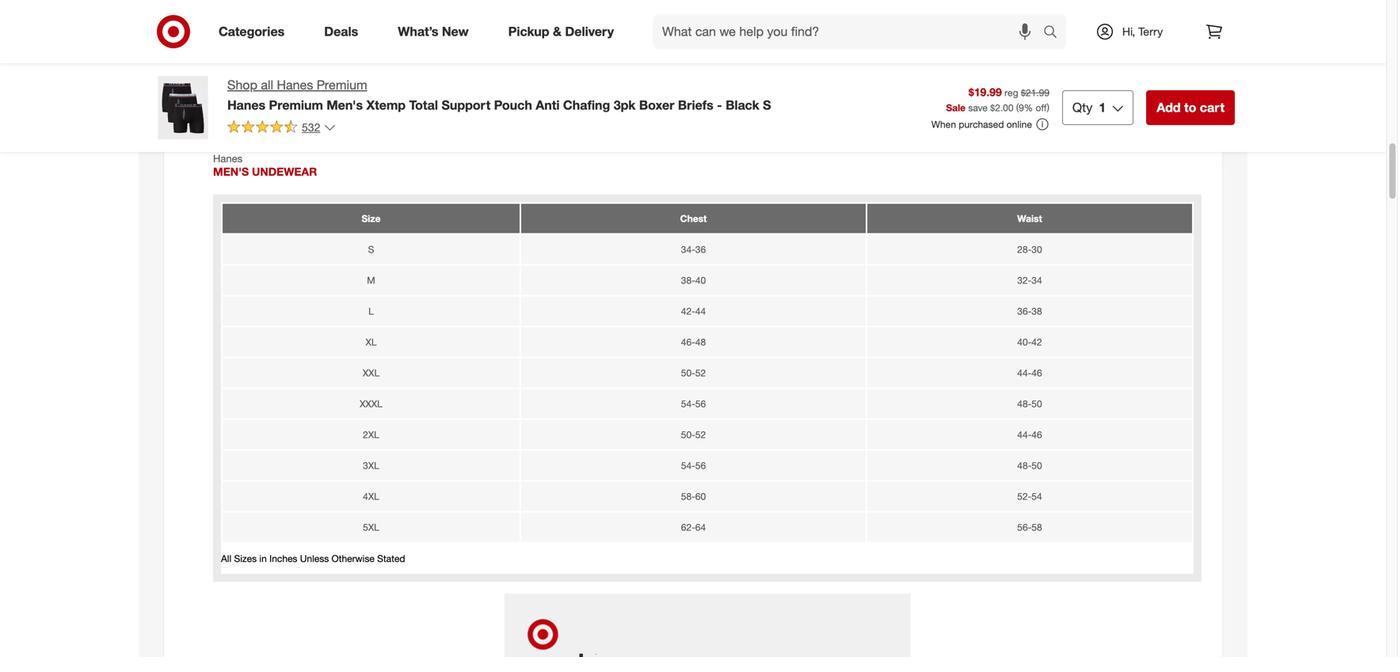 Task type: locate. For each thing, give the bounding box(es) containing it.
What can we help you find? suggestions appear below search field
[[653, 14, 1047, 49]]

charts
[[252, 110, 298, 128]]

deals link
[[311, 14, 378, 49]]

size charts button
[[177, 94, 1210, 145]]

1 horizontal spatial hanes
[[277, 77, 313, 93]]

hanes down shop in the top of the page
[[227, 97, 266, 113]]

hanes right all
[[277, 77, 313, 93]]

xtemp
[[366, 97, 406, 113]]

1 vertical spatial premium
[[269, 97, 323, 113]]

0 horizontal spatial hanes
[[227, 97, 266, 113]]

what's
[[398, 24, 438, 39]]

premium
[[317, 77, 367, 93], [269, 97, 323, 113]]

$21.99
[[1021, 87, 1050, 99]]

to
[[1184, 100, 1197, 115]]

premium up men's
[[317, 77, 367, 93]]

premium up 532
[[269, 97, 323, 113]]

sale
[[946, 102, 966, 114]]

$19.99
[[969, 85, 1002, 99]]

hanes
[[277, 77, 313, 93], [227, 97, 266, 113]]

9
[[1019, 102, 1024, 114]]

all
[[261, 77, 273, 93]]

qty 1
[[1073, 100, 1106, 115]]

pickup & delivery
[[508, 24, 614, 39]]

hi,
[[1123, 25, 1135, 38]]

3pk
[[614, 97, 636, 113]]

pickup & delivery link
[[495, 14, 634, 49]]

image of hanes premium men's xtemp total support pouch anti chafing 3pk boxer briefs - black s image
[[151, 76, 215, 139]]

0 vertical spatial hanes
[[277, 77, 313, 93]]

chafing
[[563, 97, 610, 113]]

pouch
[[494, 97, 532, 113]]

hi, terry
[[1123, 25, 1163, 38]]

what's new
[[398, 24, 469, 39]]

(
[[1016, 102, 1019, 114]]

532
[[302, 120, 320, 134]]

online
[[1007, 119, 1032, 130]]

off
[[1036, 102, 1047, 114]]

)
[[1047, 102, 1050, 114]]

reg
[[1005, 87, 1019, 99]]

shop all hanes premium hanes premium men's xtemp total support pouch anti chafing 3pk boxer briefs - black s
[[227, 77, 771, 113]]

new
[[442, 24, 469, 39]]

deals
[[324, 24, 358, 39]]



Task type: vqa. For each thing, say whether or not it's contained in the screenshot.
Baking
no



Task type: describe. For each thing, give the bounding box(es) containing it.
when purchased online
[[932, 119, 1032, 130]]

pickup
[[508, 24, 549, 39]]

purchased
[[959, 119, 1004, 130]]

delivery
[[565, 24, 614, 39]]

search
[[1036, 25, 1074, 41]]

%
[[1024, 102, 1033, 114]]

size
[[218, 110, 248, 128]]

boxer
[[639, 97, 675, 113]]

save
[[968, 102, 988, 114]]

what's new link
[[384, 14, 489, 49]]

categories
[[219, 24, 285, 39]]

add to cart button
[[1147, 90, 1235, 125]]

total
[[409, 97, 438, 113]]

terry
[[1139, 25, 1163, 38]]

size charts
[[218, 110, 298, 128]]

search button
[[1036, 14, 1074, 52]]

add to cart
[[1157, 100, 1225, 115]]

-
[[717, 97, 722, 113]]

black
[[726, 97, 760, 113]]

briefs
[[678, 97, 714, 113]]

add
[[1157, 100, 1181, 115]]

anti
[[536, 97, 560, 113]]

qty
[[1073, 100, 1093, 115]]

s
[[763, 97, 771, 113]]

$
[[991, 102, 995, 114]]

&
[[553, 24, 562, 39]]

shop
[[227, 77, 257, 93]]

532 link
[[227, 120, 336, 138]]

categories link
[[205, 14, 304, 49]]

$19.99 reg $21.99 sale save $ 2.00 ( 9 % off )
[[946, 85, 1050, 114]]

1
[[1099, 100, 1106, 115]]

men's
[[327, 97, 363, 113]]

0 vertical spatial premium
[[317, 77, 367, 93]]

cart
[[1200, 100, 1225, 115]]

support
[[442, 97, 491, 113]]

1 vertical spatial hanes
[[227, 97, 266, 113]]

2.00
[[995, 102, 1014, 114]]

when
[[932, 119, 956, 130]]



